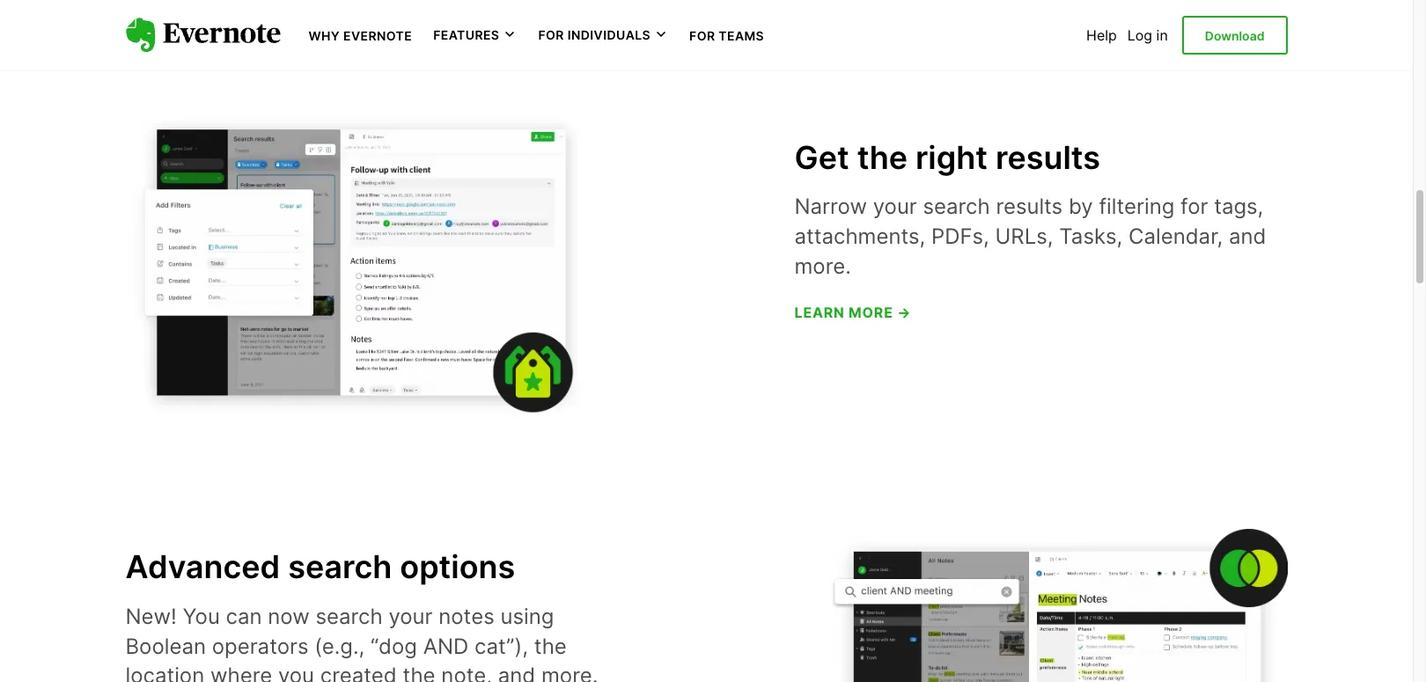 Task type: describe. For each thing, give the bounding box(es) containing it.
individuals
[[568, 27, 651, 42]]

log
[[1127, 26, 1152, 44]]

evernote logo image
[[125, 18, 280, 53]]

more. inside the narrow your search results by filtering for tags, attachments, pdfs, urls, tasks, calendar, and more.
[[794, 253, 851, 279]]

pdfs,
[[931, 224, 989, 249]]

tasks,
[[1059, 224, 1123, 249]]

location
[[125, 663, 204, 682]]

for for for teams
[[689, 28, 715, 43]]

why evernote
[[309, 28, 412, 43]]

1 vertical spatial search
[[288, 548, 392, 586]]

results for search
[[996, 194, 1063, 220]]

and
[[423, 633, 469, 659]]

more. inside new! you can now search your notes using boolean operators (e.g., "dog and cat"), the location where you created the note, and more.
[[541, 663, 598, 682]]

using
[[500, 604, 554, 629]]

tags,
[[1214, 194, 1264, 220]]

0 vertical spatial the
[[857, 138, 908, 177]]

download
[[1205, 28, 1265, 43]]

why evernote link
[[309, 26, 412, 44]]

by
[[1069, 194, 1093, 220]]

for individuals button
[[538, 26, 668, 44]]

(e.g.,
[[315, 633, 365, 659]]

attachments,
[[794, 224, 925, 249]]

for teams link
[[689, 26, 764, 44]]

getting the right results from your search image
[[125, 115, 583, 416]]

search inside the narrow your search results by filtering for tags, attachments, pdfs, urls, tasks, calendar, and more.
[[923, 194, 990, 220]]

options
[[400, 548, 515, 586]]

help link
[[1086, 26, 1117, 44]]

can
[[226, 604, 262, 629]]

get the right results
[[794, 138, 1100, 177]]

your inside the narrow your search results by filtering for tags, attachments, pdfs, urls, tasks, calendar, and more.
[[873, 194, 917, 220]]

new! you can now search your notes using boolean operators (e.g., "dog and cat"), the location where you created the note, and more.
[[125, 604, 598, 682]]

new!
[[125, 604, 177, 629]]

evernote
[[343, 28, 412, 43]]

narrow
[[794, 194, 867, 220]]

created
[[320, 663, 397, 682]]

learn more →
[[794, 304, 911, 322]]



Task type: vqa. For each thing, say whether or not it's contained in the screenshot.
leftmost the Terms
no



Task type: locate. For each thing, give the bounding box(es) containing it.
help
[[1086, 26, 1117, 44]]

1 horizontal spatial the
[[534, 633, 567, 659]]

and down cat"),
[[498, 663, 535, 682]]

note,
[[441, 663, 492, 682]]

narrow your search results by filtering for tags, attachments, pdfs, urls, tasks, calendar, and more.
[[794, 194, 1266, 279]]

learn
[[794, 304, 845, 322]]

results for right
[[996, 138, 1100, 177]]

in
[[1156, 26, 1168, 44]]

why
[[309, 28, 340, 43]]

0 horizontal spatial for
[[538, 27, 564, 42]]

your inside new! you can now search your notes using boolean operators (e.g., "dog and cat"), the location where you created the note, and more.
[[389, 604, 433, 629]]

1 vertical spatial the
[[534, 633, 567, 659]]

you
[[183, 604, 220, 629]]

features
[[433, 27, 499, 42]]

get
[[794, 138, 849, 177]]

and inside the narrow your search results by filtering for tags, attachments, pdfs, urls, tasks, calendar, and more.
[[1229, 224, 1266, 249]]

0 horizontal spatial the
[[403, 663, 435, 682]]

1 vertical spatial and
[[498, 663, 535, 682]]

1 vertical spatial your
[[389, 604, 433, 629]]

your up "dog
[[389, 604, 433, 629]]

search up now
[[288, 548, 392, 586]]

more
[[849, 304, 893, 322]]

for
[[1181, 194, 1208, 220]]

search
[[923, 194, 990, 220], [288, 548, 392, 586], [316, 604, 383, 629]]

and inside new! you can now search your notes using boolean operators (e.g., "dog and cat"), the location where you created the note, and more.
[[498, 663, 535, 682]]

search up (e.g.,
[[316, 604, 383, 629]]

0 horizontal spatial and
[[498, 663, 535, 682]]

more. up learn
[[794, 253, 851, 279]]

more.
[[794, 253, 851, 279], [541, 663, 598, 682]]

2 horizontal spatial the
[[857, 138, 908, 177]]

1 horizontal spatial your
[[873, 194, 917, 220]]

and
[[1229, 224, 1266, 249], [498, 663, 535, 682]]

urls,
[[995, 224, 1053, 249]]

0 vertical spatial search
[[923, 194, 990, 220]]

advanced
[[125, 548, 280, 586]]

search up "pdfs,"
[[923, 194, 990, 220]]

2 vertical spatial the
[[403, 663, 435, 682]]

for individuals
[[538, 27, 651, 42]]

operators
[[212, 633, 309, 659]]

1 vertical spatial more.
[[541, 663, 598, 682]]

"dog
[[371, 633, 417, 659]]

for teams
[[689, 28, 764, 43]]

cat"),
[[474, 633, 528, 659]]

search inside new! you can now search your notes using boolean operators (e.g., "dog and cat"), the location where you created the note, and more.
[[316, 604, 383, 629]]

0 vertical spatial your
[[873, 194, 917, 220]]

for for for individuals
[[538, 27, 564, 42]]

→
[[897, 304, 911, 322]]

advanced search feature showcase evernote image
[[830, 529, 1287, 682]]

the down "dog
[[403, 663, 435, 682]]

results
[[996, 138, 1100, 177], [996, 194, 1063, 220]]

right
[[916, 138, 988, 177]]

1 horizontal spatial more.
[[794, 253, 851, 279]]

advanced search options
[[125, 548, 515, 586]]

teams
[[719, 28, 764, 43]]

0 horizontal spatial your
[[389, 604, 433, 629]]

0 horizontal spatial more.
[[541, 663, 598, 682]]

2 vertical spatial search
[[316, 604, 383, 629]]

where
[[210, 663, 272, 682]]

1 vertical spatial results
[[996, 194, 1063, 220]]

0 vertical spatial more.
[[794, 253, 851, 279]]

the right get
[[857, 138, 908, 177]]

learn more → link
[[794, 304, 911, 322]]

log in link
[[1127, 26, 1168, 44]]

filtering
[[1099, 194, 1175, 220]]

log in
[[1127, 26, 1168, 44]]

1 horizontal spatial and
[[1229, 224, 1266, 249]]

now
[[268, 604, 310, 629]]

calendar,
[[1129, 224, 1223, 249]]

results inside the narrow your search results by filtering for tags, attachments, pdfs, urls, tasks, calendar, and more.
[[996, 194, 1063, 220]]

for
[[538, 27, 564, 42], [689, 28, 715, 43]]

results up by
[[996, 138, 1100, 177]]

0 vertical spatial and
[[1229, 224, 1266, 249]]

your up attachments,
[[873, 194, 917, 220]]

for left teams
[[689, 28, 715, 43]]

for left individuals
[[538, 27, 564, 42]]

your
[[873, 194, 917, 220], [389, 604, 433, 629]]

boolean
[[125, 633, 206, 659]]

the down using
[[534, 633, 567, 659]]

0 vertical spatial results
[[996, 138, 1100, 177]]

the
[[857, 138, 908, 177], [534, 633, 567, 659], [403, 663, 435, 682]]

notes
[[439, 604, 494, 629]]

features button
[[433, 26, 517, 44]]

you
[[278, 663, 314, 682]]

results up urls,
[[996, 194, 1063, 220]]

download link
[[1182, 16, 1287, 55]]

for inside button
[[538, 27, 564, 42]]

1 horizontal spatial for
[[689, 28, 715, 43]]

more. down using
[[541, 663, 598, 682]]

and down tags,
[[1229, 224, 1266, 249]]



